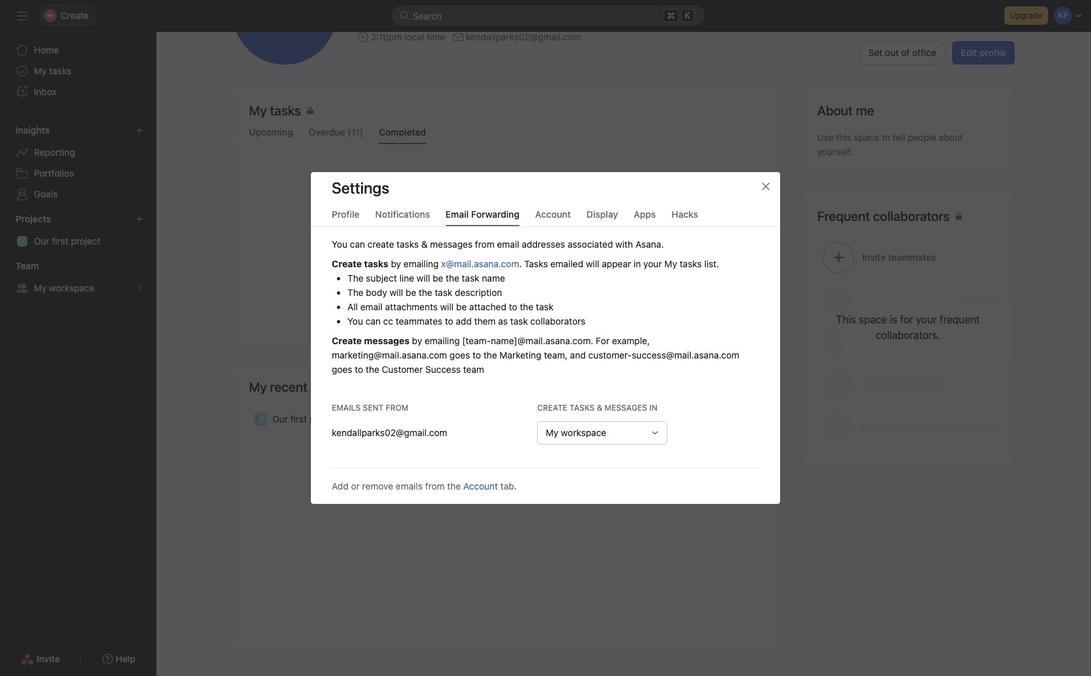 Task type: vqa. For each thing, say whether or not it's contained in the screenshot.
Our first project
yes



Task type: locate. For each thing, give the bounding box(es) containing it.
the
[[348, 273, 364, 284], [348, 287, 364, 298]]

marketing
[[500, 350, 542, 361]]

(11)
[[348, 127, 363, 138]]

account link
[[464, 481, 498, 492]]

kendallparks02@gmail.com
[[466, 31, 582, 42], [332, 427, 447, 438]]

our first project up 'teams' element
[[34, 235, 101, 247]]

1 vertical spatial messages
[[364, 335, 410, 346]]

teams element
[[0, 254, 157, 301]]

name
[[482, 273, 505, 284]]

profile button
[[332, 209, 360, 226]]

emailing inside create tasks by emailing x@mail.asana.com . tasks emailed will appear in your my tasks list. the subject line will be the task name the body will be the task description all email attachments will be attached to the task you can cc teammates to add them as task collaborators
[[404, 258, 439, 269]]

task up description
[[462, 273, 480, 284]]

the down [team-
[[484, 350, 497, 361]]

hacks
[[672, 209, 699, 220]]

our first project inside projects element
[[34, 235, 101, 247]]

emails
[[396, 481, 423, 492]]

0 horizontal spatial email
[[361, 301, 383, 312]]

0 horizontal spatial messages
[[364, 335, 410, 346]]

you can create tasks & messages from email addresses associated with asana.
[[332, 239, 664, 250]]

email up .
[[497, 239, 520, 250]]

emailing up success
[[425, 335, 460, 346]]

2 vertical spatial from
[[425, 481, 445, 492]]

first inside projects element
[[52, 235, 68, 247]]

team
[[463, 364, 484, 375]]

1 vertical spatial create
[[332, 335, 362, 346]]

1 vertical spatial our
[[273, 413, 288, 425]]

the down your
[[419, 287, 433, 298]]

account button
[[536, 209, 571, 226]]

0 horizontal spatial our first project
[[34, 235, 101, 247]]

1 vertical spatial them
[[474, 316, 496, 327]]

0 horizontal spatial &
[[421, 239, 428, 250]]

0 vertical spatial by
[[391, 258, 401, 269]]

my tasks link
[[8, 61, 149, 82]]

0 vertical spatial in
[[634, 258, 641, 269]]

goes up the recent projects
[[332, 364, 353, 375]]

emails
[[332, 403, 361, 413]]

create tasks by emailing x@mail.asana.com . tasks emailed will appear in your my tasks list. the subject line will be the task name the body will be the task description all email attachments will be attached to the task you can cc teammates to add them as task collaborators
[[332, 258, 720, 327]]

0 horizontal spatial our
[[34, 235, 49, 247]]

my workspace inside my workspace dropdown button
[[546, 427, 607, 438]]

& up my workspace dropdown button
[[597, 403, 603, 413]]

0 horizontal spatial in
[[634, 258, 641, 269]]

0 vertical spatial our
[[34, 235, 49, 247]]

create inside create tasks by emailing x@mail.asana.com . tasks emailed will appear in your my tasks list. the subject line will be the task name the body will be the task description all email attachments will be attached to the task you can cc teammates to add them as task collaborators
[[332, 258, 362, 269]]

emails sent from
[[332, 403, 409, 413]]

create up all
[[332, 258, 362, 269]]

our first project link up 'teams' element
[[8, 231, 149, 252]]

1 horizontal spatial create
[[538, 403, 568, 413]]

completed
[[432, 269, 477, 280]]

appear inside create tasks by emailing x@mail.asana.com . tasks emailed will appear in your my tasks list. the subject line will be the task name the body will be the task description all email attachments will be attached to the task you can cc teammates to add them as task collaborators
[[602, 258, 631, 269]]

notifications
[[375, 209, 430, 220]]

be up add
[[456, 301, 467, 312]]

people
[[908, 132, 937, 143]]

insights
[[16, 125, 50, 136]]

1 vertical spatial in
[[650, 403, 658, 413]]

tasks inside 'global' element
[[49, 65, 71, 76]]

1 vertical spatial our first project link
[[233, 407, 780, 432]]

can inside your completed tasks will appear here, so you can reference them later.
[[454, 283, 469, 294]]

workspace down projects element
[[49, 282, 95, 293]]

cc
[[383, 316, 393, 327]]

will up teammates
[[440, 301, 454, 312]]

my tasks
[[34, 65, 71, 76]]

2:16pm
[[371, 31, 402, 42]]

completed button
[[379, 127, 426, 144]]

associated
[[568, 239, 613, 250]]

& up your
[[421, 239, 428, 250]]

home link
[[8, 40, 149, 61]]

be right your
[[433, 273, 443, 284]]

0 vertical spatial workspace
[[49, 282, 95, 293]]

1 vertical spatial from
[[386, 403, 409, 413]]

0 vertical spatial emailing
[[404, 258, 439, 269]]

1 vertical spatial &
[[597, 403, 603, 413]]

create for create messages
[[332, 335, 362, 346]]

project
[[71, 235, 101, 247], [310, 413, 339, 425]]

tasks
[[49, 65, 71, 76], [397, 239, 419, 250], [364, 258, 389, 269], [680, 258, 702, 269], [479, 269, 501, 280], [570, 403, 595, 413]]

0 vertical spatial first
[[52, 235, 68, 247]]

edit profile
[[962, 47, 1007, 58]]

1 vertical spatial the
[[348, 287, 364, 298]]

1 horizontal spatial be
[[433, 273, 443, 284]]

0 horizontal spatial first
[[52, 235, 68, 247]]

be up attachments
[[406, 287, 416, 298]]

1 horizontal spatial appear
[[602, 258, 631, 269]]

0 vertical spatial our first project
[[34, 235, 101, 247]]

1 horizontal spatial &
[[597, 403, 603, 413]]

from right emails on the left bottom
[[425, 481, 445, 492]]

in inside create tasks by emailing x@mail.asana.com . tasks emailed will appear in your my tasks list. the subject line will be the task name the body will be the task description all email attachments will be attached to the task you can cc teammates to add them as task collaborators
[[634, 258, 641, 269]]

them left later.
[[515, 283, 536, 294]]

&
[[421, 239, 428, 250], [597, 403, 603, 413]]

my workspace button
[[538, 421, 668, 445]]

1 horizontal spatial in
[[650, 403, 658, 413]]

our down the goals
[[34, 235, 49, 247]]

from up x@mail.asana.com
[[475, 239, 495, 250]]

0 horizontal spatial be
[[406, 287, 416, 298]]

time
[[427, 31, 445, 42]]

first up 'teams' element
[[52, 235, 68, 247]]

display button
[[587, 209, 618, 226]]

apps button
[[634, 209, 656, 226]]

will right 'line'
[[417, 273, 430, 284]]

notifications button
[[375, 209, 430, 226]]

goes up team
[[450, 350, 470, 361]]

1 create from the top
[[332, 258, 362, 269]]

success
[[426, 364, 461, 375]]

2 horizontal spatial be
[[456, 301, 467, 312]]

0 horizontal spatial goes
[[332, 364, 353, 375]]

list image
[[257, 415, 265, 423]]

sent
[[363, 403, 384, 413]]

0 horizontal spatial appear
[[520, 269, 549, 280]]

1 horizontal spatial them
[[515, 283, 536, 294]]

invite button
[[12, 648, 69, 671]]

your
[[644, 258, 662, 269]]

emailed
[[551, 258, 584, 269]]

our right list icon
[[273, 413, 288, 425]]

will left .
[[504, 269, 517, 280]]

my inside 'global' element
[[34, 65, 47, 76]]

appear up later.
[[520, 269, 549, 280]]

your completed tasks will appear here, so you can reference them later.
[[410, 269, 603, 294]]

2 create from the top
[[332, 335, 362, 346]]

in
[[634, 258, 641, 269], [650, 403, 658, 413]]

2 vertical spatial messages
[[605, 403, 648, 413]]

1 horizontal spatial account
[[536, 209, 571, 220]]

project up 'teams' element
[[71, 235, 101, 247]]

the up all
[[348, 287, 364, 298]]

messages up the marketing@mail.asana.com
[[364, 335, 410, 346]]

by down teammates
[[412, 335, 422, 346]]

2 vertical spatial can
[[366, 316, 381, 327]]

create
[[368, 239, 394, 250], [538, 403, 568, 413]]

workspace inside 'teams' element
[[49, 282, 95, 293]]

can inside create tasks by emailing x@mail.asana.com . tasks emailed will appear in your my tasks list. the subject line will be the task name the body will be the task description all email attachments will be attached to the task you can cc teammates to add them as task collaborators
[[366, 316, 381, 327]]

0 horizontal spatial by
[[391, 258, 401, 269]]

apps
[[634, 209, 656, 220]]

to down [team-
[[473, 350, 481, 361]]

1 vertical spatial account
[[464, 481, 498, 492]]

by
[[391, 258, 401, 269], [412, 335, 422, 346]]

2 vertical spatial be
[[456, 301, 467, 312]]

the left subject
[[348, 273, 364, 284]]

0 vertical spatial my workspace
[[34, 282, 95, 293]]

tasks
[[525, 258, 548, 269]]

and
[[570, 350, 586, 361]]

1 vertical spatial email
[[361, 301, 383, 312]]

0 horizontal spatial create
[[368, 239, 394, 250]]

overdue (11) button
[[309, 127, 363, 144]]

0 horizontal spatial our first project link
[[8, 231, 149, 252]]

first down my recent projects
[[291, 413, 307, 425]]

the down your completed tasks will appear here, so you can reference them later.
[[520, 301, 534, 312]]

from right sent
[[386, 403, 409, 413]]

recent projects
[[270, 380, 358, 395]]

your
[[410, 269, 429, 280]]

create down all
[[332, 335, 362, 346]]

0 vertical spatial project
[[71, 235, 101, 247]]

0 horizontal spatial my workspace
[[34, 282, 95, 293]]

0 vertical spatial be
[[433, 273, 443, 284]]

my tasks link
[[249, 102, 764, 123]]

can left cc
[[366, 316, 381, 327]]

1 vertical spatial can
[[454, 283, 469, 294]]

1 horizontal spatial first
[[291, 413, 307, 425]]

create up subject
[[368, 239, 394, 250]]

or
[[351, 481, 360, 492]]

our inside projects element
[[34, 235, 49, 247]]

1 vertical spatial goes
[[332, 364, 353, 375]]

1 vertical spatial workspace
[[561, 427, 607, 438]]

the
[[446, 273, 460, 284], [419, 287, 433, 298], [520, 301, 534, 312], [484, 350, 497, 361], [366, 364, 380, 375], [447, 481, 461, 492]]

1 horizontal spatial messages
[[430, 239, 473, 250]]

email inside create tasks by emailing x@mail.asana.com . tasks emailed will appear in your my tasks list. the subject line will be the task name the body will be the task description all email attachments will be attached to the task you can cc teammates to add them as task collaborators
[[361, 301, 383, 312]]

by up 'line'
[[391, 258, 401, 269]]

close image
[[761, 181, 772, 192]]

0 vertical spatial our first project link
[[8, 231, 149, 252]]

0 horizontal spatial them
[[474, 316, 496, 327]]

appear down with
[[602, 258, 631, 269]]

by inside create tasks by emailing x@mail.asana.com . tasks emailed will appear in your my tasks list. the subject line will be the task name the body will be the task description all email attachments will be attached to the task you can cc teammates to add them as task collaborators
[[391, 258, 401, 269]]

0 vertical spatial messages
[[430, 239, 473, 250]]

2 horizontal spatial from
[[475, 239, 495, 250]]

workspace down create tasks & messages in
[[561, 427, 607, 438]]

can down profile button
[[350, 239, 365, 250]]

tab.
[[501, 481, 517, 492]]

1 vertical spatial emailing
[[425, 335, 460, 346]]

create tasks & messages in
[[538, 403, 658, 413]]

my inside dropdown button
[[546, 427, 559, 438]]

1 vertical spatial kendallparks02@gmail.com
[[332, 427, 447, 438]]

reporting link
[[8, 142, 149, 163]]

about
[[940, 132, 964, 143]]

of
[[902, 47, 910, 58]]

as
[[498, 316, 508, 327]]

here,
[[552, 269, 573, 280]]

email down body
[[361, 301, 383, 312]]

1 vertical spatial you
[[348, 316, 363, 327]]

upcoming button
[[249, 127, 293, 144]]

0 horizontal spatial kendallparks02@gmail.com
[[332, 427, 447, 438]]

0 vertical spatial email
[[497, 239, 520, 250]]

tasks up reference
[[479, 269, 501, 280]]

you down profile button
[[332, 239, 348, 250]]

team,
[[544, 350, 568, 361]]

by inside the by emailing [team-name]@mail.asana.com. for example, marketing@mail.asana.com goes to the marketing team, and customer-success@mail.asana.com goes to the customer success team
[[412, 335, 422, 346]]

collaborators
[[531, 316, 586, 327]]

in left your
[[634, 258, 641, 269]]

appear
[[602, 258, 631, 269], [520, 269, 549, 280]]

the up description
[[446, 273, 460, 284]]

for
[[596, 335, 610, 346]]

1 vertical spatial be
[[406, 287, 416, 298]]

1 horizontal spatial goes
[[450, 350, 470, 361]]

messages up my workspace dropdown button
[[605, 403, 648, 413]]

you down all
[[348, 316, 363, 327]]

to right attached
[[509, 301, 518, 312]]

project down "emails"
[[310, 413, 339, 425]]

to down the create messages
[[355, 364, 363, 375]]

1 horizontal spatial project
[[310, 413, 339, 425]]

1 vertical spatial my workspace
[[546, 427, 607, 438]]

by emailing [team-name]@mail.asana.com. for example, marketing@mail.asana.com goes to the marketing team, and customer-success@mail.asana.com goes to the customer success team
[[332, 335, 740, 375]]

my inside 'teams' element
[[34, 282, 47, 293]]

list.
[[705, 258, 720, 269]]

our first project down my recent projects
[[273, 413, 339, 425]]

2 the from the top
[[348, 287, 364, 298]]

my workspace down create tasks & messages in
[[546, 427, 607, 438]]

1 vertical spatial our first project
[[273, 413, 339, 425]]

to left tell
[[882, 132, 891, 143]]

messages up "completed"
[[430, 239, 473, 250]]

emailing up 'line'
[[404, 258, 439, 269]]

appear inside your completed tasks will appear here, so you can reference them later.
[[520, 269, 549, 280]]

my workspace link
[[8, 278, 149, 299]]

0 vertical spatial the
[[348, 273, 364, 284]]

can down "completed"
[[454, 283, 469, 294]]

0 vertical spatial them
[[515, 283, 536, 294]]

prominent image
[[400, 10, 410, 21]]

to
[[882, 132, 891, 143], [509, 301, 518, 312], [445, 316, 454, 327], [473, 350, 481, 361], [355, 364, 363, 375]]

them down attached
[[474, 316, 496, 327]]

them inside create tasks by emailing x@mail.asana.com . tasks emailed will appear in your my tasks list. the subject line will be the task name the body will be the task description all email attachments will be attached to the task you can cc teammates to add them as task collaborators
[[474, 316, 496, 327]]

1 horizontal spatial by
[[412, 335, 422, 346]]

my workspace down projects element
[[34, 282, 95, 293]]

goes
[[450, 350, 470, 361], [332, 364, 353, 375]]

0 vertical spatial kendallparks02@gmail.com
[[466, 31, 582, 42]]

our first project link down team
[[233, 407, 780, 432]]

tasks down home
[[49, 65, 71, 76]]

insights element
[[0, 119, 157, 207]]

1 vertical spatial by
[[412, 335, 422, 346]]

can
[[350, 239, 365, 250], [454, 283, 469, 294], [366, 316, 381, 327]]

our
[[34, 235, 49, 247], [273, 413, 288, 425]]

account left 'tab.' on the bottom of the page
[[464, 481, 498, 492]]

will inside your completed tasks will appear here, so you can reference them later.
[[504, 269, 517, 280]]

in up my workspace dropdown button
[[650, 403, 658, 413]]

account up "addresses"
[[536, 209, 571, 220]]

0 horizontal spatial workspace
[[49, 282, 95, 293]]

1 horizontal spatial my workspace
[[546, 427, 607, 438]]

0 vertical spatial create
[[332, 258, 362, 269]]

1 horizontal spatial workspace
[[561, 427, 607, 438]]

create down team,
[[538, 403, 568, 413]]

[team-
[[463, 335, 491, 346]]

create
[[332, 258, 362, 269], [332, 335, 362, 346]]



Task type: describe. For each thing, give the bounding box(es) containing it.
will down 'line'
[[390, 287, 403, 298]]

my workspace inside my workspace link
[[34, 282, 95, 293]]

1 vertical spatial first
[[291, 413, 307, 425]]

profile
[[980, 47, 1007, 58]]

0 vertical spatial from
[[475, 239, 495, 250]]

overdue
[[309, 127, 345, 138]]

my inside create tasks by emailing x@mail.asana.com . tasks emailed will appear in your my tasks list. the subject line will be the task name the body will be the task description all email attachments will be attached to the task you can cc teammates to add them as task collaborators
[[665, 258, 678, 269]]

to left add
[[445, 316, 454, 327]]

1 horizontal spatial our
[[273, 413, 288, 425]]

edit
[[962, 47, 978, 58]]

tasks inside your completed tasks will appear here, so you can reference them later.
[[479, 269, 501, 280]]

workspace inside dropdown button
[[561, 427, 607, 438]]

tasks left list.
[[680, 258, 702, 269]]

task down "completed"
[[435, 287, 453, 298]]

0 horizontal spatial project
[[71, 235, 101, 247]]

0 vertical spatial account
[[536, 209, 571, 220]]

create for create tasks by emailing x@mail.asana.com . tasks emailed will appear in your my tasks list. the subject line will be the task name the body will be the task description all email attachments will be attached to the task you can cc teammates to add them as task collaborators
[[332, 258, 362, 269]]

set
[[869, 47, 883, 58]]

teammates
[[396, 316, 443, 327]]

tasks up my workspace dropdown button
[[570, 403, 595, 413]]

invite
[[37, 654, 60, 665]]

x@mail.asana.com link
[[441, 258, 519, 269]]

1 horizontal spatial our first project
[[273, 413, 339, 425]]

all
[[348, 301, 358, 312]]

.
[[519, 258, 522, 269]]

0 vertical spatial can
[[350, 239, 365, 250]]

1 the from the top
[[348, 273, 364, 284]]

display
[[587, 209, 618, 220]]

2 horizontal spatial messages
[[605, 403, 648, 413]]

global element
[[0, 32, 157, 110]]

upgrade
[[1011, 10, 1043, 20]]

goals
[[34, 188, 58, 200]]

tasks up subject
[[364, 258, 389, 269]]

addresses
[[522, 239, 565, 250]]

success@mail.asana.com
[[632, 350, 740, 361]]

overdue (11)
[[309, 127, 363, 138]]

email forwarding
[[446, 209, 520, 220]]

to inside "use this space to tell people about yourself."
[[882, 132, 891, 143]]

portfolios link
[[8, 163, 149, 184]]

my tasks
[[249, 103, 301, 118]]

with
[[616, 239, 633, 250]]

marketing@mail.asana.com
[[332, 350, 447, 361]]

settings
[[332, 179, 390, 197]]

1 horizontal spatial our first project link
[[233, 407, 780, 432]]

email
[[446, 209, 469, 220]]

1 vertical spatial create
[[538, 403, 568, 413]]

completed
[[379, 127, 426, 138]]

the down the marketing@mail.asana.com
[[366, 364, 380, 375]]

task right as
[[511, 316, 528, 327]]

you inside create tasks by emailing x@mail.asana.com . tasks emailed will appear in your my tasks list. the subject line will be the task name the body will be the task description all email attachments will be attached to the task you can cc teammates to add them as task collaborators
[[348, 316, 363, 327]]

forwarding
[[471, 209, 520, 220]]

line
[[400, 273, 414, 284]]

the left the account link
[[447, 481, 461, 492]]

k
[[685, 10, 691, 21]]

projects element
[[0, 207, 157, 254]]

0 horizontal spatial account
[[464, 481, 498, 492]]

frequent collaborators
[[818, 209, 950, 224]]

emailing inside the by emailing [team-name]@mail.asana.com. for example, marketing@mail.asana.com goes to the marketing team, and customer-success@mail.asana.com goes to the customer success team
[[425, 335, 460, 346]]

subject
[[366, 273, 397, 284]]

customer-
[[589, 350, 632, 361]]

upgrade button
[[1005, 7, 1049, 25]]

set out of office
[[869, 47, 937, 58]]

0 vertical spatial &
[[421, 239, 428, 250]]

email forwarding button
[[446, 209, 520, 226]]

attachments
[[385, 301, 438, 312]]

use
[[818, 132, 834, 143]]

1 horizontal spatial from
[[425, 481, 445, 492]]

description
[[455, 287, 502, 298]]

inbox
[[34, 86, 57, 97]]

profile
[[332, 209, 360, 220]]

so
[[575, 269, 585, 280]]

hacks button
[[672, 209, 699, 226]]

add
[[332, 481, 349, 492]]

name]@mail.asana.com.
[[491, 335, 594, 346]]

reference
[[472, 283, 512, 294]]

create messages
[[332, 335, 410, 346]]

home
[[34, 44, 59, 55]]

1 vertical spatial project
[[310, 413, 339, 425]]

hide sidebar image
[[17, 10, 27, 21]]

yourself.
[[818, 146, 854, 157]]

x@mail.asana.com
[[441, 258, 519, 269]]

example,
[[612, 335, 650, 346]]

use this space to tell people about yourself.
[[818, 132, 964, 157]]

task down later.
[[536, 301, 554, 312]]

about me
[[818, 103, 875, 118]]

⌘
[[667, 10, 676, 21]]

them inside your completed tasks will appear here, so you can reference them later.
[[515, 283, 536, 294]]

1 horizontal spatial kendallparks02@gmail.com
[[466, 31, 582, 42]]

0 vertical spatial create
[[368, 239, 394, 250]]

body
[[366, 287, 387, 298]]

my recent projects
[[249, 380, 358, 395]]

add
[[456, 316, 472, 327]]

0 horizontal spatial from
[[386, 403, 409, 413]]

upcoming
[[249, 127, 293, 138]]

will right the so
[[586, 258, 600, 269]]

tell
[[893, 132, 906, 143]]

reporting
[[34, 147, 75, 158]]

our first project link inside projects element
[[8, 231, 149, 252]]

0 vertical spatial you
[[332, 239, 348, 250]]

portfolios
[[34, 168, 74, 179]]

1 horizontal spatial email
[[497, 239, 520, 250]]

edit profile button
[[953, 41, 1015, 65]]

attached
[[470, 301, 507, 312]]

remove
[[362, 481, 394, 492]]

tasks down notifications button
[[397, 239, 419, 250]]

asana.
[[636, 239, 664, 250]]

this
[[837, 132, 852, 143]]

add or remove emails from the account tab.
[[332, 481, 517, 492]]

0 vertical spatial goes
[[450, 350, 470, 361]]

space
[[855, 132, 880, 143]]



